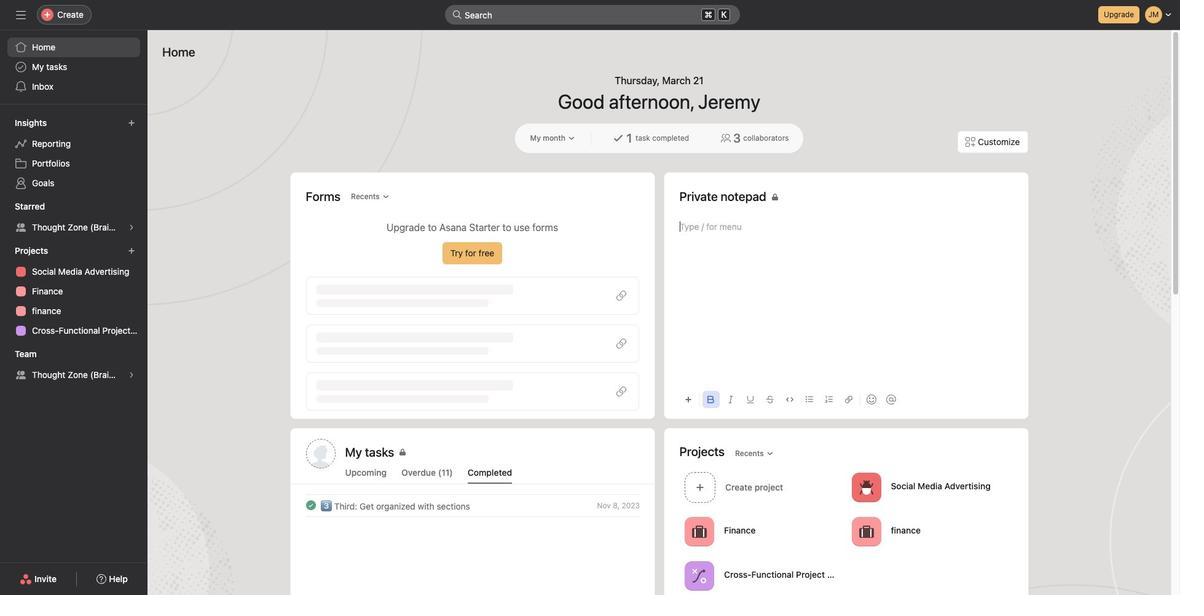 Task type: describe. For each thing, give the bounding box(es) containing it.
projects element
[[0, 240, 148, 343]]

add profile photo image
[[306, 439, 335, 469]]

code image
[[786, 396, 794, 403]]

0 horizontal spatial list item
[[291, 494, 655, 517]]

insights element
[[0, 112, 148, 196]]

Search tasks, projects, and more text field
[[445, 5, 740, 25]]

see details, thought zone (brainstorm space) image for teams element
[[128, 371, 135, 379]]

new insights image
[[128, 119, 135, 127]]

Completed checkbox
[[304, 498, 318, 513]]

line_and_symbols image
[[692, 569, 707, 583]]

global element
[[0, 30, 148, 104]]

1 horizontal spatial list item
[[680, 469, 847, 506]]

prominent image
[[453, 10, 463, 20]]



Task type: locate. For each thing, give the bounding box(es) containing it.
None field
[[445, 5, 740, 25]]

2 briefcase image from the left
[[859, 524, 874, 539]]

briefcase image up line_and_symbols icon
[[692, 524, 707, 539]]

see details, thought zone (brainstorm space) image for "starred" "element"
[[128, 224, 135, 231]]

1 horizontal spatial briefcase image
[[859, 524, 874, 539]]

completed image
[[304, 498, 318, 513]]

2 see details, thought zone (brainstorm space) image from the top
[[128, 371, 135, 379]]

see details, thought zone (brainstorm space) image inside teams element
[[128, 371, 135, 379]]

toolbar
[[680, 386, 1013, 413]]

1 vertical spatial see details, thought zone (brainstorm space) image
[[128, 371, 135, 379]]

emoji image
[[867, 395, 877, 405]]

0 vertical spatial see details, thought zone (brainstorm space) image
[[128, 224, 135, 231]]

underline image
[[747, 396, 754, 403]]

starred element
[[0, 196, 148, 240]]

bulleted list image
[[806, 396, 813, 403]]

bug image
[[859, 480, 874, 495]]

at mention image
[[887, 395, 896, 405]]

briefcase image down bug 'image'
[[859, 524, 874, 539]]

1 see details, thought zone (brainstorm space) image from the top
[[128, 224, 135, 231]]

insert an object image
[[685, 396, 692, 403]]

see details, thought zone (brainstorm space) image
[[128, 224, 135, 231], [128, 371, 135, 379]]

numbered list image
[[826, 396, 833, 403]]

0 horizontal spatial briefcase image
[[692, 524, 707, 539]]

teams element
[[0, 343, 148, 387]]

see details, thought zone (brainstorm space) image inside "starred" "element"
[[128, 224, 135, 231]]

hide sidebar image
[[16, 10, 26, 20]]

strikethrough image
[[767, 396, 774, 403]]

bold image
[[708, 396, 715, 403]]

briefcase image
[[692, 524, 707, 539], [859, 524, 874, 539]]

link image
[[845, 396, 853, 403]]

1 briefcase image from the left
[[692, 524, 707, 539]]

italics image
[[727, 396, 735, 403]]

new project or portfolio image
[[128, 247, 135, 255]]

list item
[[680, 469, 847, 506], [291, 494, 655, 517]]



Task type: vqa. For each thing, say whether or not it's contained in the screenshot.
top Add task button
no



